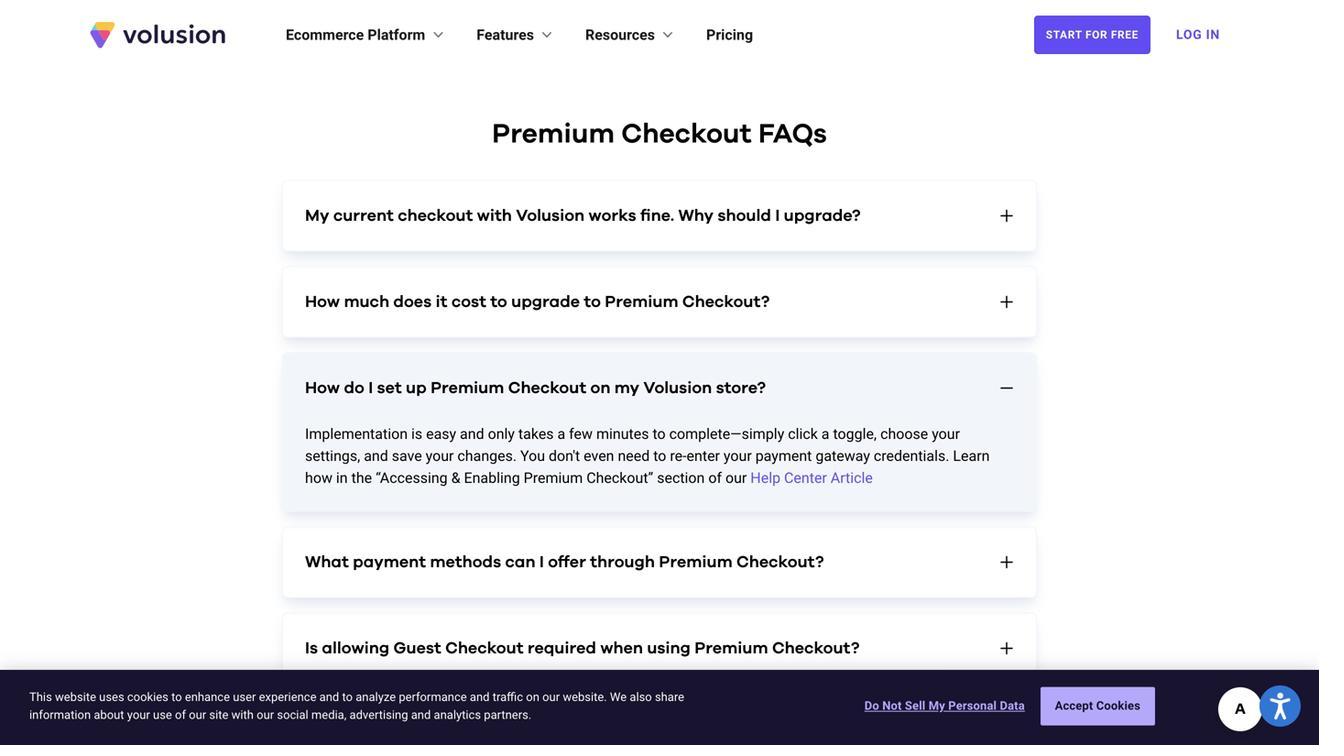 Task type: vqa. For each thing, say whether or not it's contained in the screenshot.
Volusion's
no



Task type: describe. For each thing, give the bounding box(es) containing it.
to up media,
[[342, 690, 353, 704]]

available
[[555, 726, 629, 743]]

"accessing
[[376, 469, 448, 487]]

in
[[336, 469, 348, 487]]

required
[[528, 640, 597, 657]]

help center article
[[751, 469, 873, 487]]

offer
[[548, 554, 586, 570]]

cost
[[452, 294, 487, 310]]

center
[[785, 469, 827, 487]]

do
[[865, 699, 880, 713]]

open accessibe: accessibility options, statement and help image
[[1271, 693, 1291, 720]]

how for how do i set up premium checkout on my volusion store?
[[305, 380, 340, 396]]

your down easy
[[426, 447, 454, 465]]

store?
[[716, 380, 766, 396]]

using
[[647, 640, 691, 657]]

advertising
[[350, 708, 408, 722]]

also
[[630, 690, 652, 704]]

premium up my
[[605, 294, 679, 310]]

article
[[831, 469, 873, 487]]

even
[[584, 447, 614, 465]]

and up media,
[[320, 690, 339, 704]]

methods
[[430, 554, 501, 570]]

when will a specific feature be available on premium checkout?
[[305, 726, 822, 743]]

be
[[530, 726, 551, 743]]

save
[[392, 447, 422, 465]]

your down the complete—simply
[[724, 447, 752, 465]]

information
[[29, 708, 91, 722]]

don't
[[549, 447, 580, 465]]

toggle,
[[834, 425, 877, 443]]

and up the
[[364, 447, 388, 465]]

enhance
[[185, 690, 230, 704]]

log in
[[1177, 27, 1221, 42]]

current
[[333, 208, 394, 224]]

help
[[751, 469, 781, 487]]

on inside this website uses cookies to enhance user experience and to analyze performance and traffic on our website. we also share information about your use of our site with our social media, advertising and analytics partners.
[[526, 690, 540, 704]]

to up 'use'
[[171, 690, 182, 704]]

help center article link
[[751, 469, 873, 487]]

personal
[[949, 699, 997, 713]]

not
[[883, 699, 902, 713]]

premium up my current checkout with volusion works fine. why should i upgrade?
[[492, 120, 615, 148]]

how
[[305, 469, 333, 487]]

section
[[657, 469, 705, 487]]

gateway
[[816, 447, 871, 465]]

platform
[[368, 26, 425, 44]]

payment inside button
[[353, 554, 426, 570]]

need
[[618, 447, 650, 465]]

credentials.
[[874, 447, 950, 465]]

and left traffic
[[470, 690, 490, 704]]

on for checkout
[[591, 380, 611, 396]]

how much does it cost to upgrade to premium checkout? button
[[283, 267, 1037, 337]]

0 vertical spatial checkout
[[622, 120, 752, 148]]

how do i set up premium checkout on my volusion store? button
[[283, 353, 1037, 423]]

is
[[305, 640, 318, 657]]

re-
[[670, 447, 687, 465]]

this
[[29, 690, 52, 704]]

checkout inside button
[[508, 380, 587, 396]]

your up learn
[[932, 425, 960, 443]]

enabling
[[464, 469, 520, 487]]

a inside button
[[386, 726, 396, 743]]

cookies
[[1097, 699, 1141, 713]]

i inside button
[[369, 380, 373, 396]]

in
[[1207, 27, 1221, 42]]

accept cookies
[[1055, 699, 1141, 713]]

should
[[718, 208, 772, 224]]

experience
[[259, 690, 317, 704]]

premium right through
[[659, 554, 733, 570]]

share
[[655, 690, 685, 704]]

feature
[[467, 726, 526, 743]]

checkout inside button
[[445, 640, 524, 657]]

do not sell my personal data
[[865, 699, 1025, 713]]

will
[[355, 726, 382, 743]]

premium inside button
[[657, 726, 731, 743]]

it
[[436, 294, 448, 310]]

1 horizontal spatial a
[[558, 425, 566, 443]]

how do i set up premium checkout on my volusion store?
[[305, 380, 766, 396]]

complete—simply
[[670, 425, 785, 443]]

our down enhance
[[189, 708, 206, 722]]

for
[[1086, 28, 1108, 41]]

&
[[451, 469, 461, 487]]

does
[[394, 294, 432, 310]]

learn
[[954, 447, 990, 465]]

this website uses cookies to enhance user experience and to analyze performance and traffic on our website. we also share information about your use of our site with our social media, advertising and analytics partners.
[[29, 690, 685, 722]]

2 horizontal spatial a
[[822, 425, 830, 443]]

start
[[1046, 28, 1083, 41]]

implementation
[[305, 425, 408, 443]]

2 vertical spatial i
[[540, 554, 544, 570]]

log in link
[[1166, 15, 1232, 55]]

what payment methods can i offer through premium checkout?
[[305, 554, 824, 570]]

upgrade?
[[784, 208, 861, 224]]

start for free link
[[1034, 16, 1151, 54]]

is allowing guest checkout required when using premium checkout? button
[[283, 614, 1037, 683]]

media,
[[312, 708, 347, 722]]

checkout"
[[587, 469, 654, 487]]

and up changes.
[[460, 425, 484, 443]]

my inside button
[[929, 699, 946, 713]]



Task type: locate. For each thing, give the bounding box(es) containing it.
and down the performance
[[411, 708, 431, 722]]

with right the checkout
[[477, 208, 512, 224]]

0 horizontal spatial my
[[305, 208, 329, 224]]

our left help
[[726, 469, 747, 487]]

faqs
[[759, 120, 827, 148]]

1 vertical spatial my
[[929, 699, 946, 713]]

on for available
[[633, 726, 653, 743]]

of
[[709, 469, 722, 487], [175, 708, 186, 722]]

to right minutes
[[653, 425, 666, 443]]

1 horizontal spatial with
[[477, 208, 512, 224]]

0 horizontal spatial i
[[369, 380, 373, 396]]

log
[[1177, 27, 1203, 42]]

when
[[305, 726, 351, 743]]

1 vertical spatial on
[[526, 690, 540, 704]]

to left "re-"
[[654, 447, 667, 465]]

1 horizontal spatial on
[[591, 380, 611, 396]]

uses
[[99, 690, 124, 704]]

click
[[788, 425, 818, 443]]

few
[[569, 425, 593, 443]]

partners.
[[484, 708, 532, 722]]

1 vertical spatial i
[[369, 380, 373, 396]]

0 horizontal spatial payment
[[353, 554, 426, 570]]

choose
[[881, 425, 929, 443]]

my
[[615, 380, 640, 396]]

0 vertical spatial my
[[305, 208, 329, 224]]

user
[[233, 690, 256, 704]]

minutes
[[597, 425, 649, 443]]

how inside button
[[305, 380, 340, 396]]

when
[[601, 640, 643, 657]]

sell
[[905, 699, 926, 713]]

a left few
[[558, 425, 566, 443]]

checkout?
[[683, 294, 770, 310], [737, 554, 824, 570], [773, 640, 860, 657], [735, 726, 822, 743]]

0 vertical spatial volusion
[[516, 208, 585, 224]]

my current checkout with volusion works fine. why should i upgrade?
[[305, 208, 861, 224]]

to
[[491, 294, 507, 310], [584, 294, 601, 310], [653, 425, 666, 443], [654, 447, 667, 465], [171, 690, 182, 704], [342, 690, 353, 704]]

data
[[1000, 699, 1025, 713]]

2 horizontal spatial i
[[776, 208, 780, 224]]

1 vertical spatial how
[[305, 380, 340, 396]]

about
[[94, 708, 124, 722]]

1 horizontal spatial volusion
[[644, 380, 712, 396]]

0 horizontal spatial with
[[232, 708, 254, 722]]

set
[[377, 380, 402, 396]]

to right upgrade
[[584, 294, 601, 310]]

volusion inside button
[[516, 208, 585, 224]]

enter
[[687, 447, 720, 465]]

0 horizontal spatial volusion
[[516, 208, 585, 224]]

payment up help
[[756, 447, 812, 465]]

checkout? inside button
[[735, 726, 822, 743]]

of inside implementation is easy and only takes a few minutes to complete—simply click a toggle, choose your settings, and save your changes. you don't even need to re-enter your payment gateway credentials. learn how in the "accessing & enabling premium checkout" section of our
[[709, 469, 722, 487]]

website.
[[563, 690, 607, 704]]

checkout
[[398, 208, 473, 224]]

your down the cookies
[[127, 708, 150, 722]]

1 horizontal spatial i
[[540, 554, 544, 570]]

volusion
[[516, 208, 585, 224], [644, 380, 712, 396]]

0 vertical spatial how
[[305, 294, 340, 310]]

accept cookies button
[[1041, 687, 1155, 725]]

checkout up why
[[622, 120, 752, 148]]

analyze
[[356, 690, 396, 704]]

allowing
[[322, 640, 390, 657]]

premium down "don't"
[[524, 469, 583, 487]]

1 vertical spatial payment
[[353, 554, 426, 570]]

i right can
[[540, 554, 544, 570]]

my right sell
[[929, 699, 946, 713]]

payment right what
[[353, 554, 426, 570]]

ecommerce
[[286, 26, 364, 44]]

1 horizontal spatial payment
[[756, 447, 812, 465]]

with inside button
[[477, 208, 512, 224]]

resources
[[586, 26, 655, 44]]

resources button
[[586, 24, 677, 46]]

1 horizontal spatial my
[[929, 699, 946, 713]]

0 vertical spatial of
[[709, 469, 722, 487]]

a right click
[[822, 425, 830, 443]]

our
[[726, 469, 747, 487], [543, 690, 560, 704], [189, 708, 206, 722], [257, 708, 274, 722]]

easy
[[426, 425, 456, 443]]

how for how much does it cost to upgrade to premium checkout?
[[305, 294, 340, 310]]

traffic
[[493, 690, 523, 704]]

checkout up takes
[[508, 380, 587, 396]]

how left do
[[305, 380, 340, 396]]

performance
[[399, 690, 467, 704]]

ecommerce platform
[[286, 26, 425, 44]]

free
[[1112, 28, 1139, 41]]

on down also
[[633, 726, 653, 743]]

works
[[589, 208, 637, 224]]

my inside button
[[305, 208, 329, 224]]

0 vertical spatial with
[[477, 208, 512, 224]]

premium inside implementation is easy and only takes a few minutes to complete—simply click a toggle, choose your settings, and save your changes. you don't even need to re-enter your payment gateway credentials. learn how in the "accessing & enabling premium checkout" section of our
[[524, 469, 583, 487]]

implementation is easy and only takes a few minutes to complete—simply click a toggle, choose your settings, and save your changes. you don't even need to re-enter your payment gateway credentials. learn how in the "accessing & enabling premium checkout" section of our
[[305, 425, 990, 487]]

payment inside implementation is easy and only takes a few minutes to complete—simply click a toggle, choose your settings, and save your changes. you don't even need to re-enter your payment gateway credentials. learn how in the "accessing & enabling premium checkout" section of our
[[756, 447, 812, 465]]

can
[[505, 554, 536, 570]]

we
[[610, 690, 627, 704]]

of down enter
[[709, 469, 722, 487]]

through
[[590, 554, 655, 570]]

use
[[153, 708, 172, 722]]

on inside when will a specific feature be available on premium checkout? button
[[633, 726, 653, 743]]

0 vertical spatial payment
[[756, 447, 812, 465]]

volusion left works
[[516, 208, 585, 224]]

settings,
[[305, 447, 360, 465]]

how left the much
[[305, 294, 340, 310]]

payment
[[756, 447, 812, 465], [353, 554, 426, 570]]

to right cost
[[491, 294, 507, 310]]

premium down share
[[657, 726, 731, 743]]

premium right up at the left of page
[[431, 380, 504, 396]]

0 horizontal spatial a
[[386, 726, 396, 743]]

0 vertical spatial on
[[591, 380, 611, 396]]

upgrade
[[511, 294, 580, 310]]

2 how from the top
[[305, 380, 340, 396]]

on left my
[[591, 380, 611, 396]]

pricing link
[[707, 24, 753, 46]]

1 vertical spatial of
[[175, 708, 186, 722]]

of right 'use'
[[175, 708, 186, 722]]

your inside this website uses cookies to enhance user experience and to analyze performance and traffic on our website. we also share information about your use of our site with our social media, advertising and analytics partners.
[[127, 708, 150, 722]]

on
[[591, 380, 611, 396], [526, 690, 540, 704], [633, 726, 653, 743]]

our left website.
[[543, 690, 560, 704]]

cookies
[[127, 690, 169, 704]]

do
[[344, 380, 365, 396]]

1 vertical spatial with
[[232, 708, 254, 722]]

my left current
[[305, 208, 329, 224]]

analytics
[[434, 708, 481, 722]]

i
[[776, 208, 780, 224], [369, 380, 373, 396], [540, 554, 544, 570]]

how inside button
[[305, 294, 340, 310]]

with down user
[[232, 708, 254, 722]]

i right do
[[369, 380, 373, 396]]

accept
[[1055, 699, 1094, 713]]

social
[[277, 708, 309, 722]]

0 vertical spatial i
[[776, 208, 780, 224]]

checkout up traffic
[[445, 640, 524, 657]]

my current checkout with volusion works fine. why should i upgrade? button
[[283, 181, 1037, 251]]

a right will
[[386, 726, 396, 743]]

fine.
[[641, 208, 675, 224]]

of inside this website uses cookies to enhance user experience and to analyze performance and traffic on our website. we also share information about your use of our site with our social media, advertising and analytics partners.
[[175, 708, 186, 722]]

our left the social
[[257, 708, 274, 722]]

features button
[[477, 24, 556, 46]]

specific
[[400, 726, 463, 743]]

volusion inside button
[[644, 380, 712, 396]]

0 horizontal spatial on
[[526, 690, 540, 704]]

features
[[477, 26, 534, 44]]

when will a specific feature be available on premium checkout? button
[[283, 700, 1037, 745]]

1 vertical spatial checkout
[[508, 380, 587, 396]]

1 how from the top
[[305, 294, 340, 310]]

2 vertical spatial on
[[633, 726, 653, 743]]

do not sell my personal data button
[[865, 688, 1025, 724]]

up
[[406, 380, 427, 396]]

0 horizontal spatial of
[[175, 708, 186, 722]]

volusion right my
[[644, 380, 712, 396]]

is
[[411, 425, 423, 443]]

privacy alert dialog
[[0, 670, 1320, 745]]

1 vertical spatial volusion
[[644, 380, 712, 396]]

premium right using
[[695, 640, 769, 657]]

with inside this website uses cookies to enhance user experience and to analyze performance and traffic on our website. we also share information about your use of our site with our social media, advertising and analytics partners.
[[232, 708, 254, 722]]

i right the should
[[776, 208, 780, 224]]

our inside implementation is easy and only takes a few minutes to complete—simply click a toggle, choose your settings, and save your changes. you don't even need to re-enter your payment gateway credentials. learn how in the "accessing & enabling premium checkout" section of our
[[726, 469, 747, 487]]

1 horizontal spatial of
[[709, 469, 722, 487]]

much
[[344, 294, 390, 310]]

2 horizontal spatial on
[[633, 726, 653, 743]]

the
[[352, 469, 372, 487]]

premium checkout faqs
[[492, 120, 827, 148]]

on inside the how do i set up premium checkout on my volusion store? button
[[591, 380, 611, 396]]

premium inside button
[[431, 380, 504, 396]]

guest
[[394, 640, 441, 657]]

2 vertical spatial checkout
[[445, 640, 524, 657]]

on right traffic
[[526, 690, 540, 704]]

pricing
[[707, 26, 753, 44]]



